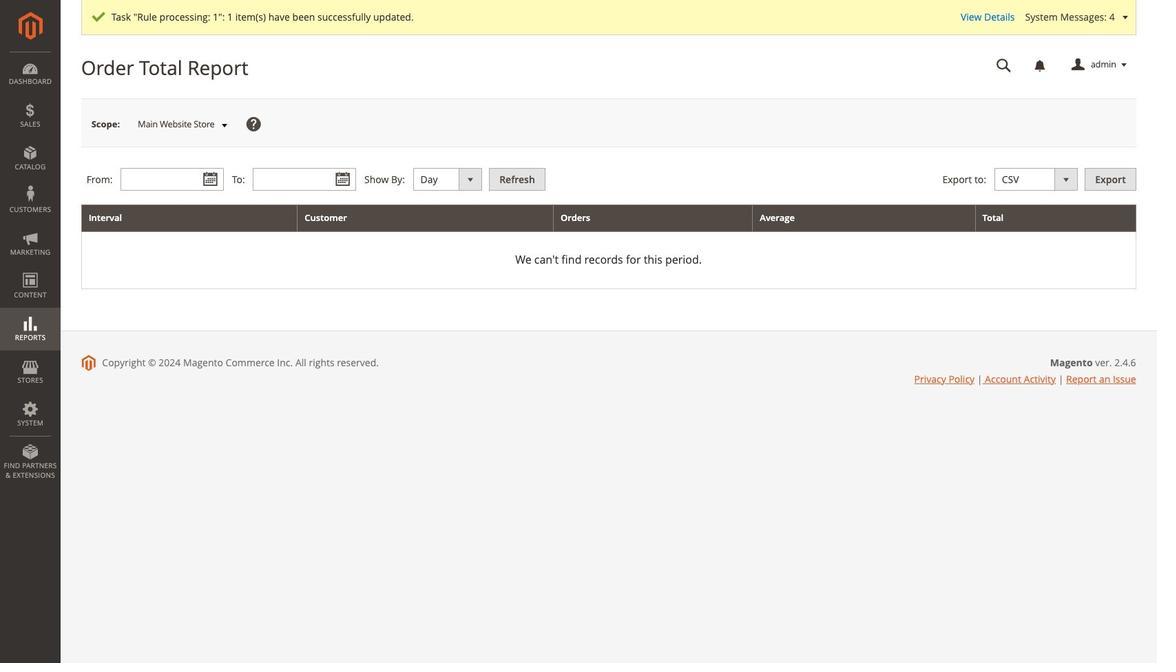 Task type: locate. For each thing, give the bounding box(es) containing it.
menu bar
[[0, 52, 61, 487]]

None text field
[[987, 53, 1022, 77], [253, 168, 356, 191], [987, 53, 1022, 77], [253, 168, 356, 191]]

None text field
[[121, 168, 224, 191]]



Task type: describe. For each thing, give the bounding box(es) containing it.
magento admin panel image
[[18, 12, 42, 40]]



